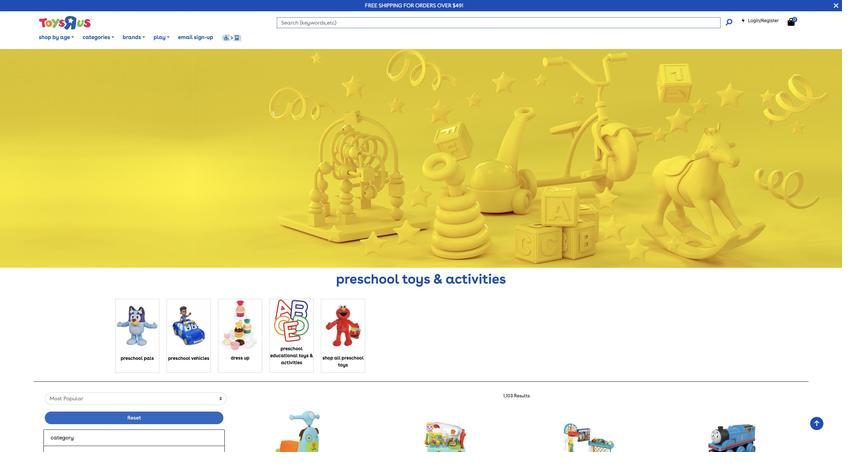 Task type: describe. For each thing, give the bounding box(es) containing it.
shop for shop all preschool toys
[[322, 356, 333, 361]]

email sign-up
[[178, 34, 213, 40]]

email
[[178, 34, 193, 40]]

preschool toys & activities
[[336, 271, 506, 287]]

preschool vehicles
[[168, 356, 209, 361]]

sign-
[[194, 34, 207, 40]]

shop by age button
[[35, 29, 78, 46]]

free shipping for orders over $49! link
[[365, 2, 464, 9]]

0 horizontal spatial up
[[207, 34, 213, 40]]

categories button
[[78, 29, 118, 46]]

brands button
[[118, 29, 149, 46]]

category
[[51, 435, 74, 442]]

& inside preschool educational toys & activities
[[310, 353, 313, 359]]

dress up image image
[[218, 300, 262, 353]]

preschool for preschool vehicles
[[168, 356, 190, 361]]

preschool pals image image
[[116, 300, 159, 353]]

shopping bag image
[[788, 18, 795, 26]]

0 link
[[788, 17, 801, 26]]

email sign-up link
[[174, 29, 217, 46]]

orders
[[415, 2, 436, 9]]

0 vertical spatial activities
[[446, 271, 506, 287]]

preschool for preschool pals
[[121, 356, 143, 361]]

laugh & learn sports activity center toddler learning, 4-in-1 game image
[[561, 411, 616, 453]]

shop all preschool toys link
[[321, 300, 365, 369]]

0
[[793, 17, 796, 22]]

shop all preschool toys image image
[[321, 300, 365, 353]]

shop by age
[[39, 34, 70, 40]]

preschool for preschool educational toys & activities
[[281, 346, 303, 352]]

activities inside preschool educational toys & activities
[[281, 360, 302, 366]]

login/register button
[[741, 17, 779, 24]]

fisher-price thomas & friends wooden railway thomas engine image
[[704, 411, 759, 453]]

preschool inside shop all preschool toys
[[342, 356, 364, 361]]

preschool pals
[[121, 356, 154, 361]]

shop all preschool toys
[[322, 356, 364, 368]]

dress up link
[[218, 300, 262, 362]]

categories
[[83, 34, 110, 40]]

category element
[[51, 435, 218, 443]]

login/register
[[748, 18, 779, 23]]

0 vertical spatial toys
[[402, 271, 430, 287]]

preschool educational toys & activities link
[[270, 300, 313, 367]]

1,103
[[503, 394, 513, 399]]

dress
[[231, 356, 243, 361]]

toys inside shop all preschool toys
[[338, 363, 348, 368]]

product-tab tab panel
[[39, 393, 803, 453]]



Task type: locate. For each thing, give the bounding box(es) containing it.
toys r us image
[[39, 15, 92, 30]]

0 vertical spatial &
[[433, 271, 443, 287]]

preschool inside preschool educational toys & activities
[[281, 346, 303, 352]]

activities
[[446, 271, 506, 287], [281, 360, 302, 366]]

$49!
[[453, 2, 464, 9]]

shop left all
[[322, 356, 333, 361]]

preschool vehicles link
[[167, 300, 210, 362]]

None search field
[[277, 17, 732, 28]]

1 vertical spatial toys
[[299, 353, 309, 359]]

up left 'this icon serves as a link to download the essential accessibility assistive technology app for individuals with physical disabilities. it is featured as part of our commitment to diversity and inclusion.'
[[207, 34, 213, 40]]

play
[[154, 34, 166, 40]]

1 horizontal spatial up
[[244, 356, 249, 361]]

shop inside shop all preschool toys
[[322, 356, 333, 361]]

fisher-price laugh & learn 3-in-1 on-the-go camper image
[[418, 411, 472, 453]]

free shipping for orders over $49!
[[365, 2, 464, 9]]

1 horizontal spatial &
[[433, 271, 443, 287]]

0 horizontal spatial shop
[[39, 34, 51, 40]]

menu bar
[[35, 26, 842, 49]]

0 horizontal spatial activities
[[281, 360, 302, 366]]

1 vertical spatial activities
[[281, 360, 302, 366]]

vehicles
[[191, 356, 209, 361]]

1 horizontal spatial toys
[[338, 363, 348, 368]]

play button
[[149, 29, 174, 46]]

up right dress
[[244, 356, 249, 361]]

all
[[334, 356, 340, 361]]

toys
[[402, 271, 430, 287], [299, 353, 309, 359], [338, 363, 348, 368]]

free
[[365, 2, 377, 9]]

toys inside preschool educational toys & activities
[[299, 353, 309, 359]]

close button image
[[834, 2, 838, 9]]

Enter Keyword or Item No. search field
[[277, 17, 720, 28]]

for
[[404, 2, 414, 9]]

preschool toys & activities main content
[[0, 49, 842, 453]]

0 horizontal spatial toys
[[299, 353, 309, 359]]

shop left by
[[39, 34, 51, 40]]

menu bar containing shop by age
[[35, 26, 842, 49]]

0 vertical spatial shop
[[39, 34, 51, 40]]

1 vertical spatial &
[[310, 353, 313, 359]]

reset
[[127, 415, 141, 422]]

up inside preschool toys & activities main content
[[244, 356, 249, 361]]

&
[[433, 271, 443, 287], [310, 353, 313, 359]]

results
[[514, 394, 530, 399]]

preschool educational toys & activities
[[270, 346, 313, 366]]

preschool for preschool toys & activities
[[336, 271, 399, 287]]

skip hop zoo 3-in-1 ride-on dog toy scooter image
[[274, 411, 329, 453]]

1,103 results
[[503, 394, 530, 399]]

pals
[[144, 356, 154, 361]]

preschool educational toys & activities image image
[[270, 300, 313, 343]]

preschool
[[336, 271, 399, 287], [281, 346, 303, 352], [342, 356, 364, 361], [121, 356, 143, 361], [168, 356, 190, 361]]

over
[[437, 2, 451, 9]]

1 horizontal spatial shop
[[322, 356, 333, 361]]

this icon serves as a link to download the essential accessibility assistive technology app for individuals with physical disabilities. it is featured as part of our commitment to diversity and inclusion. image
[[222, 34, 242, 41]]

2 horizontal spatial toys
[[402, 271, 430, 287]]

shipping
[[379, 2, 402, 9]]

brands
[[123, 34, 141, 40]]

shop
[[39, 34, 51, 40], [322, 356, 333, 361]]

1 horizontal spatial activities
[[446, 271, 506, 287]]

dress up
[[231, 356, 249, 361]]

shop for shop by age
[[39, 34, 51, 40]]

up
[[207, 34, 213, 40], [244, 356, 249, 361]]

preschool vehicles image image
[[167, 300, 210, 353]]

preschool pals link
[[116, 300, 159, 362]]

shop inside dropdown button
[[39, 34, 51, 40]]

1 vertical spatial up
[[244, 356, 249, 361]]

0 vertical spatial up
[[207, 34, 213, 40]]

educational
[[270, 353, 298, 359]]

2 vertical spatial toys
[[338, 363, 348, 368]]

1 vertical spatial shop
[[322, 356, 333, 361]]

reset button
[[45, 412, 224, 425]]

age
[[60, 34, 70, 40]]

by
[[52, 34, 59, 40]]

0 horizontal spatial &
[[310, 353, 313, 359]]



Task type: vqa. For each thing, say whether or not it's contained in the screenshot.
account? corresponding to How do I create a Bolt account?
no



